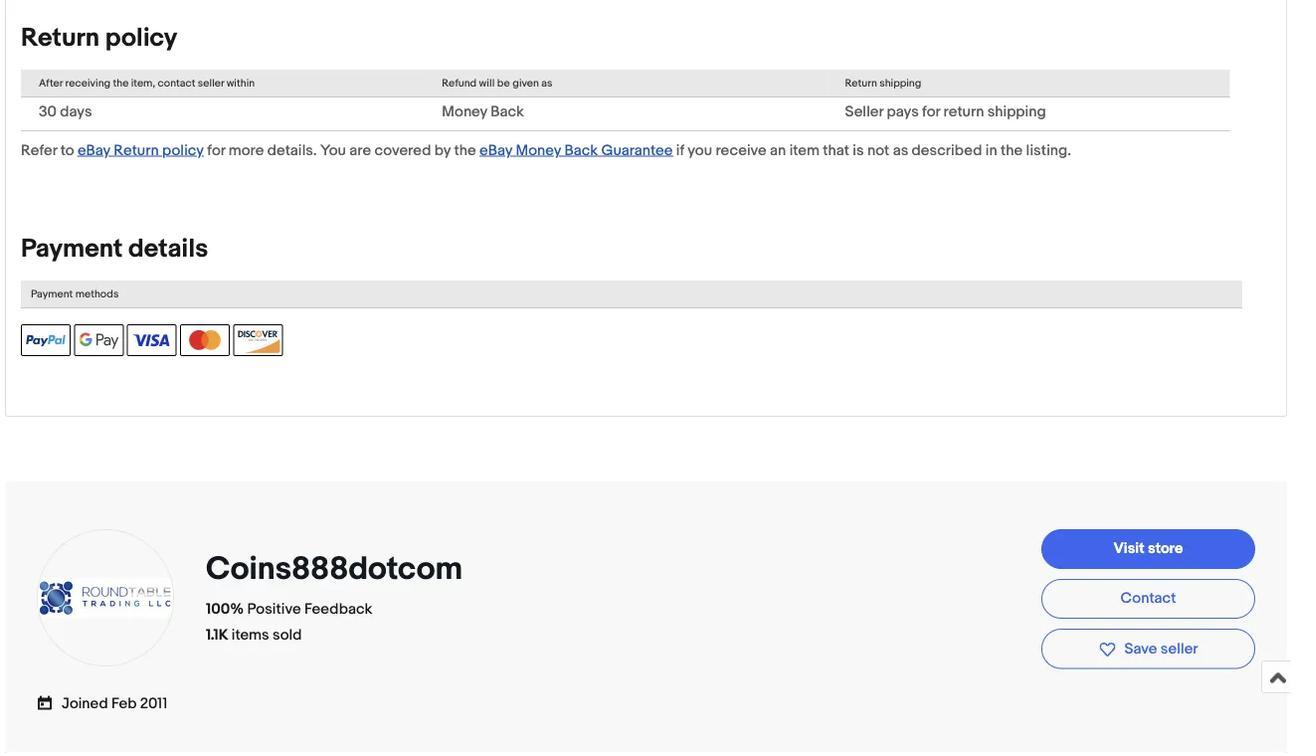 Task type: vqa. For each thing, say whether or not it's contained in the screenshot.
fit
no



Task type: locate. For each thing, give the bounding box(es) containing it.
0 horizontal spatial seller
[[198, 77, 224, 90]]

100% positive feedback 1.1k items sold
[[206, 601, 372, 644]]

0 vertical spatial payment
[[21, 234, 123, 265]]

as right given
[[541, 77, 553, 90]]

the
[[113, 77, 129, 90], [454, 142, 476, 160], [1001, 142, 1023, 160]]

the left 'item,'
[[113, 77, 129, 90]]

shipping up in
[[988, 103, 1046, 121]]

ebay right to
[[77, 142, 110, 160]]

0 horizontal spatial back
[[491, 103, 524, 121]]

0 vertical spatial shipping
[[880, 77, 921, 90]]

1 vertical spatial as
[[893, 142, 908, 160]]

money down money back
[[516, 142, 561, 160]]

payment methods
[[31, 288, 119, 301]]

return up after
[[21, 23, 100, 54]]

visa image
[[127, 325, 177, 357]]

days
[[60, 103, 92, 121]]

money down refund
[[442, 103, 487, 121]]

back
[[491, 103, 524, 121], [564, 142, 598, 160]]

save seller
[[1125, 640, 1198, 658]]

are
[[349, 142, 371, 160]]

2 horizontal spatial return
[[845, 77, 877, 90]]

ebay
[[77, 142, 110, 160], [479, 142, 512, 160]]

seller
[[198, 77, 224, 90], [1161, 640, 1198, 658]]

described
[[912, 142, 982, 160]]

more
[[229, 142, 264, 160]]

1 horizontal spatial back
[[564, 142, 598, 160]]

items
[[232, 626, 269, 644]]

that
[[823, 142, 850, 160]]

0 horizontal spatial shipping
[[880, 77, 921, 90]]

0 vertical spatial as
[[541, 77, 553, 90]]

1 horizontal spatial seller
[[1161, 640, 1198, 658]]

2 ebay from the left
[[479, 142, 512, 160]]

return
[[21, 23, 100, 54], [845, 77, 877, 90], [114, 142, 159, 160]]

1 horizontal spatial for
[[922, 103, 940, 121]]

0 vertical spatial money
[[442, 103, 487, 121]]

back down be
[[491, 103, 524, 121]]

coins888dotcom image
[[36, 579, 175, 618]]

payment left methods
[[31, 288, 73, 301]]

100%
[[206, 601, 244, 619]]

will
[[479, 77, 495, 90]]

payment up payment methods
[[21, 234, 123, 265]]

visit store
[[1114, 540, 1183, 558]]

money
[[442, 103, 487, 121], [516, 142, 561, 160]]

1 horizontal spatial return
[[114, 142, 159, 160]]

for left the "more"
[[207, 142, 225, 160]]

1.1k
[[206, 626, 228, 644]]

the right the by
[[454, 142, 476, 160]]

back left guarantee
[[564, 142, 598, 160]]

text__icon wrapper image
[[37, 693, 62, 711]]

1 vertical spatial payment
[[31, 288, 73, 301]]

0 horizontal spatial for
[[207, 142, 225, 160]]

store
[[1148, 540, 1183, 558]]

return up seller
[[845, 77, 877, 90]]

by
[[434, 142, 451, 160]]

0 horizontal spatial money
[[442, 103, 487, 121]]

for
[[922, 103, 940, 121], [207, 142, 225, 160]]

1 horizontal spatial the
[[454, 142, 476, 160]]

1 vertical spatial return
[[845, 77, 877, 90]]

1 horizontal spatial shipping
[[988, 103, 1046, 121]]

guarantee
[[601, 142, 673, 160]]

return for return shipping
[[845, 77, 877, 90]]

seller left "within"
[[198, 77, 224, 90]]

listing.
[[1026, 142, 1071, 160]]

seller right "save"
[[1161, 640, 1198, 658]]

not
[[867, 142, 890, 160]]

to
[[60, 142, 74, 160]]

in
[[986, 142, 997, 160]]

policy
[[105, 23, 177, 54], [162, 142, 204, 160]]

is
[[853, 142, 864, 160]]

shipping
[[880, 77, 921, 90], [988, 103, 1046, 121]]

2 vertical spatial return
[[114, 142, 159, 160]]

0 horizontal spatial as
[[541, 77, 553, 90]]

1 ebay from the left
[[77, 142, 110, 160]]

1 vertical spatial seller
[[1161, 640, 1198, 658]]

1 vertical spatial money
[[516, 142, 561, 160]]

ebay down money back
[[479, 142, 512, 160]]

0 vertical spatial back
[[491, 103, 524, 121]]

30 days
[[39, 103, 92, 121]]

money back
[[442, 103, 524, 121]]

0 horizontal spatial return
[[21, 23, 100, 54]]

for right pays
[[922, 103, 940, 121]]

0 horizontal spatial ebay
[[77, 142, 110, 160]]

given
[[512, 77, 539, 90]]

as
[[541, 77, 553, 90], [893, 142, 908, 160]]

coins888dotcom link
[[206, 550, 470, 589]]

shipping up pays
[[880, 77, 921, 90]]

1 horizontal spatial ebay
[[479, 142, 512, 160]]

discover image
[[233, 325, 283, 357]]

0 vertical spatial seller
[[198, 77, 224, 90]]

0 vertical spatial return
[[21, 23, 100, 54]]

within
[[226, 77, 255, 90]]

return
[[944, 103, 984, 121]]

coins888dotcom
[[206, 550, 463, 589]]

1 horizontal spatial money
[[516, 142, 561, 160]]

return down 'item,'
[[114, 142, 159, 160]]

after
[[39, 77, 63, 90]]

policy up 'item,'
[[105, 23, 177, 54]]

policy left the "more"
[[162, 142, 204, 160]]

as right not
[[893, 142, 908, 160]]

the right in
[[1001, 142, 1023, 160]]

contact
[[158, 77, 195, 90]]

payment
[[21, 234, 123, 265], [31, 288, 73, 301]]

joined
[[62, 695, 108, 713]]



Task type: describe. For each thing, give the bounding box(es) containing it.
methods
[[75, 288, 119, 301]]

visit store link
[[1042, 530, 1255, 570]]

paypal image
[[21, 325, 71, 357]]

seller inside button
[[1161, 640, 1198, 658]]

ebay return policy link
[[77, 142, 204, 160]]

details
[[128, 234, 208, 265]]

item
[[790, 142, 820, 160]]

save
[[1125, 640, 1157, 658]]

30
[[39, 103, 57, 121]]

receive
[[716, 142, 767, 160]]

covered
[[374, 142, 431, 160]]

you
[[320, 142, 346, 160]]

you
[[688, 142, 712, 160]]

return for return policy
[[21, 23, 100, 54]]

2 horizontal spatial the
[[1001, 142, 1023, 160]]

1 vertical spatial back
[[564, 142, 598, 160]]

pays
[[887, 103, 919, 121]]

0 vertical spatial for
[[922, 103, 940, 121]]

return policy
[[21, 23, 177, 54]]

if
[[676, 142, 684, 160]]

visit
[[1114, 540, 1145, 558]]

contact link
[[1042, 580, 1255, 619]]

be
[[497, 77, 510, 90]]

0 vertical spatial policy
[[105, 23, 177, 54]]

feb
[[111, 695, 137, 713]]

refund
[[442, 77, 477, 90]]

positive
[[247, 601, 301, 619]]

0 horizontal spatial the
[[113, 77, 129, 90]]

ebay money back guarantee link
[[479, 142, 673, 160]]

refund will be given as
[[442, 77, 553, 90]]

1 vertical spatial shipping
[[988, 103, 1046, 121]]

seller
[[845, 103, 883, 121]]

joined feb 2011
[[62, 695, 167, 713]]

payment for payment details
[[21, 234, 123, 265]]

feedback
[[304, 601, 372, 619]]

item,
[[131, 77, 155, 90]]

contact
[[1121, 590, 1176, 608]]

refer
[[21, 142, 57, 160]]

payment for payment methods
[[31, 288, 73, 301]]

master card image
[[180, 325, 230, 357]]

2011
[[140, 695, 167, 713]]

1 vertical spatial for
[[207, 142, 225, 160]]

save seller button
[[1042, 629, 1255, 669]]

sold
[[273, 626, 302, 644]]

after receiving the item, contact seller within
[[39, 77, 255, 90]]

refer to ebay return policy for more details. you are covered by the ebay money back guarantee if you receive an item that is not as described in the listing.
[[21, 142, 1071, 160]]

1 vertical spatial policy
[[162, 142, 204, 160]]

payment details
[[21, 234, 208, 265]]

1 horizontal spatial as
[[893, 142, 908, 160]]

return shipping
[[845, 77, 921, 90]]

seller pays for return shipping
[[845, 103, 1046, 121]]

google pay image
[[74, 325, 124, 357]]

details.
[[267, 142, 317, 160]]

receiving
[[65, 77, 111, 90]]

an
[[770, 142, 786, 160]]



